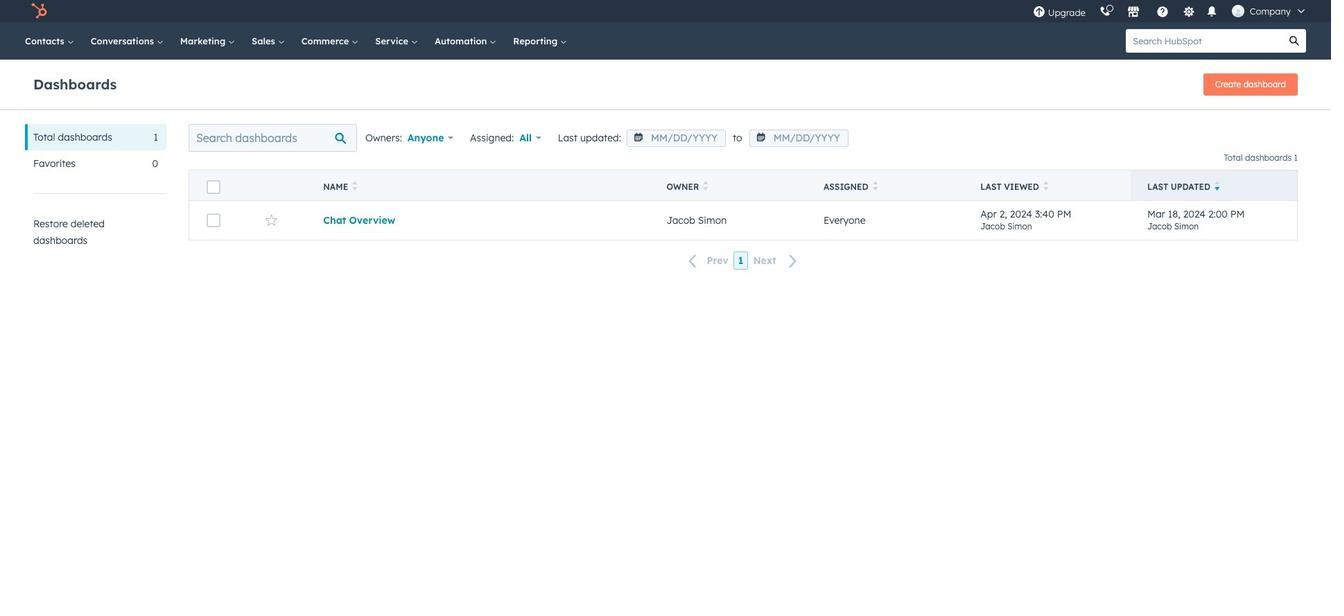 Task type: locate. For each thing, give the bounding box(es) containing it.
menu
[[1026, 0, 1315, 22]]

1 press to sort. image from the left
[[352, 181, 358, 191]]

1 horizontal spatial press to sort. image
[[703, 181, 708, 191]]

descending sort. press to sort ascending. element
[[1215, 181, 1220, 193]]

0 horizontal spatial press to sort. image
[[352, 181, 358, 191]]

jacob simon image
[[1232, 5, 1244, 17]]

banner
[[33, 69, 1298, 96]]

press to sort. element
[[352, 181, 358, 193], [703, 181, 708, 193], [873, 181, 878, 193], [1043, 181, 1049, 193]]

2 press to sort. image from the left
[[703, 181, 708, 191]]

2 horizontal spatial press to sort. image
[[1043, 181, 1049, 191]]

4 press to sort. element from the left
[[1043, 181, 1049, 193]]

press to sort. image for 4th press to sort. element from left
[[1043, 181, 1049, 191]]

MM/DD/YYYY text field
[[749, 130, 848, 147]]

press to sort. image for 2nd press to sort. element from the left
[[703, 181, 708, 191]]

3 press to sort. image from the left
[[1043, 181, 1049, 191]]

press to sort. image
[[352, 181, 358, 191], [703, 181, 708, 191], [1043, 181, 1049, 191]]

3 press to sort. element from the left
[[873, 181, 878, 193]]



Task type: describe. For each thing, give the bounding box(es) containing it.
1 press to sort. element from the left
[[352, 181, 358, 193]]

pagination navigation
[[189, 252, 1298, 270]]

MM/DD/YYYY text field
[[627, 130, 726, 147]]

Search HubSpot search field
[[1126, 29, 1283, 53]]

press to sort. image for 1st press to sort. element from the left
[[352, 181, 358, 191]]

descending sort. press to sort ascending. image
[[1215, 181, 1220, 191]]

press to sort. image
[[873, 181, 878, 191]]

Search dashboards search field
[[189, 124, 357, 152]]

marketplaces image
[[1127, 6, 1140, 19]]

2 press to sort. element from the left
[[703, 181, 708, 193]]



Task type: vqa. For each thing, say whether or not it's contained in the screenshot.
Skip for now button
no



